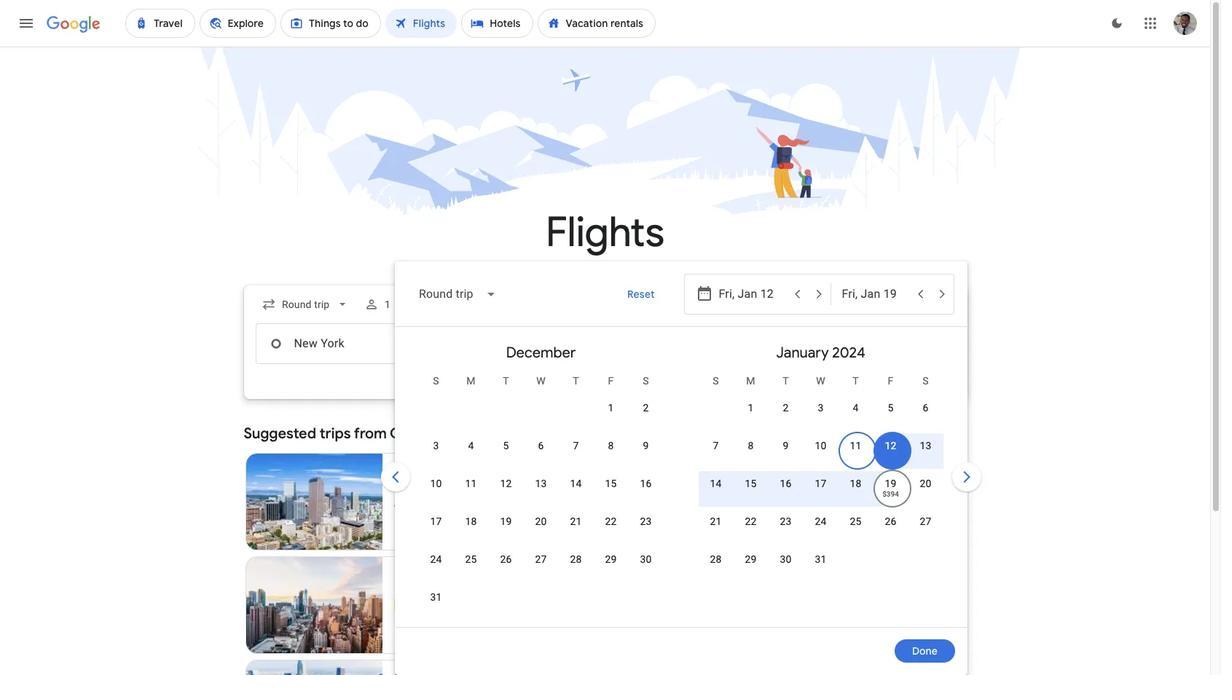 Task type: vqa. For each thing, say whether or not it's contained in the screenshot.


Task type: locate. For each thing, give the bounding box(es) containing it.
0 horizontal spatial 7 button
[[559, 439, 594, 474]]

1 28 from the left
[[570, 554, 582, 566]]

wed, jan 10 element
[[815, 439, 827, 453]]

row containing 3
[[419, 432, 664, 474]]

23 right fri, dec 22 "element"
[[640, 516, 652, 528]]

15 inside december row group
[[605, 478, 617, 490]]

11 inside december row group
[[465, 478, 477, 490]]

january
[[776, 344, 829, 362]]

tue, jan 2 element
[[783, 401, 789, 415]]

1 horizontal spatial 16
[[780, 478, 792, 490]]

25 for thu, jan 25 "element"
[[850, 516, 862, 528]]

wed, jan 17 element
[[815, 477, 827, 491]]

11 left fri, jan 12, departure date. element
[[850, 440, 862, 452]]

1 15 from the left
[[605, 478, 617, 490]]

23 button
[[629, 515, 664, 550], [769, 515, 804, 550]]

2 f from the left
[[888, 375, 894, 387]]

1 inside december row group
[[608, 402, 614, 414]]

1 vertical spatial 20
[[535, 516, 547, 528]]

28 left mon, jan 29 element
[[710, 554, 722, 566]]

0 horizontal spatial 18
[[465, 516, 477, 528]]

fri, dec 22 element
[[605, 515, 617, 529]]

0 horizontal spatial 24 button
[[419, 552, 454, 587]]

1 button up "mon, jan 8" element
[[734, 401, 769, 436]]

tue, dec 19 element
[[500, 515, 512, 529]]

None text field
[[255, 324, 461, 364]]

2 15 from the left
[[745, 478, 757, 490]]

22 inside january 2024 row group
[[745, 516, 757, 528]]

1 vertical spatial 13 button
[[524, 477, 559, 512]]

26 down , 394 us dollars element on the right of the page
[[885, 516, 897, 528]]

24 right tue, jan 23 element
[[815, 516, 827, 528]]

6
[[923, 402, 929, 414], [538, 440, 544, 452], [459, 585, 465, 597]]

0 vertical spatial 5
[[888, 402, 894, 414]]

row up wed, jan 24 element
[[699, 470, 944, 512]]

1 vertical spatial 6
[[538, 440, 544, 452]]

21 for sun, jan 21 element
[[710, 516, 722, 528]]

s up sat, dec 2 element
[[643, 375, 649, 387]]

20 button
[[909, 477, 944, 512], [524, 515, 559, 550]]

thu, jan 25 element
[[850, 515, 862, 529]]

row containing 24
[[419, 546, 664, 587]]

0 horizontal spatial 18 button
[[454, 515, 489, 550]]

1 horizontal spatial 13 button
[[909, 439, 944, 474]]

12 inside december row group
[[500, 478, 512, 490]]

1 2 button from the left
[[629, 401, 664, 436]]

10 button up the wed, jan 17 element
[[804, 439, 839, 474]]

1 horizontal spatial 30 button
[[769, 552, 804, 587]]

2
[[643, 402, 649, 414], [783, 402, 789, 414]]

2 1 button from the left
[[734, 401, 769, 436]]

s
[[433, 375, 439, 387], [643, 375, 649, 387], [713, 375, 719, 387], [923, 375, 929, 387]]

29 for fri, dec 29 element
[[605, 554, 617, 566]]

2 21 from the left
[[710, 516, 722, 528]]

1 horizontal spatial 3
[[818, 402, 824, 414]]

1 s from the left
[[433, 375, 439, 387]]

2 button up sat, dec 9 element
[[629, 401, 664, 436]]

1 9 from the left
[[643, 440, 649, 452]]

1 vertical spatial 3
[[433, 440, 439, 452]]

grid
[[401, 333, 961, 636]]

9 for sat, dec 9 element
[[643, 440, 649, 452]]

13 for wed, dec 13 element
[[535, 478, 547, 490]]

11 left tue, dec 12 element
[[465, 478, 477, 490]]

tue, jan 9 element
[[783, 439, 789, 453]]

22 button inside december row group
[[594, 515, 629, 550]]

1 horizontal spatial 18 button
[[839, 477, 874, 512]]

27
[[920, 516, 932, 528], [535, 554, 547, 566]]

5 inside january 2024 row group
[[888, 402, 894, 414]]

tue, dec 5 element
[[503, 439, 509, 453]]

25 right wed, jan 24 element
[[850, 516, 862, 528]]

0 horizontal spatial 6
[[459, 585, 465, 597]]

sun, jan 21 element
[[710, 515, 722, 529]]

2 for january 2024
[[783, 402, 789, 414]]

2 9 from the left
[[783, 440, 789, 452]]

w
[[537, 375, 546, 387], [816, 375, 826, 387]]

2 30 button from the left
[[769, 552, 804, 587]]

m up mon, dec 4 element
[[467, 375, 476, 387]]

28 inside december row group
[[570, 554, 582, 566]]

1 horizontal spatial 12 button
[[874, 439, 909, 474]]

return text field up 2024
[[842, 275, 909, 314]]

0 vertical spatial 27
[[920, 516, 932, 528]]

17 for the wed, jan 17 element
[[815, 478, 827, 490]]

1 vertical spatial 31
[[430, 592, 442, 604]]

9 for tue, jan 9 'element'
[[783, 440, 789, 452]]

24 button
[[804, 515, 839, 550], [419, 552, 454, 587]]

22 button up fri, dec 29 element
[[594, 515, 629, 550]]

26 inside december row group
[[500, 554, 512, 566]]

0 horizontal spatial 2 button
[[629, 401, 664, 436]]

16 button up tue, jan 23 element
[[769, 477, 804, 512]]

17 button up wed, jan 24 element
[[804, 477, 839, 512]]

7
[[573, 440, 579, 452], [713, 440, 719, 452]]

4 inside row group
[[853, 402, 859, 414]]

sun, dec 17 element
[[430, 515, 442, 529]]

search button
[[567, 383, 644, 413]]

16 inside january 2024 row group
[[780, 478, 792, 490]]

2 2 from the left
[[783, 402, 789, 414]]

1 vertical spatial 18
[[465, 516, 477, 528]]

28 down $59
[[570, 554, 582, 566]]

13
[[920, 440, 932, 452], [535, 478, 547, 490]]

m inside january 2024 row group
[[747, 375, 756, 387]]

1 vertical spatial 31 button
[[419, 590, 454, 625]]

row down $59
[[419, 546, 664, 587]]

1 vertical spatial 11 button
[[454, 477, 489, 512]]

17 inside december row group
[[430, 516, 442, 528]]

14 inside december row group
[[570, 478, 582, 490]]

0 vertical spatial 27 button
[[909, 515, 944, 550]]

10 button
[[804, 439, 839, 474], [419, 477, 454, 512]]

12 button up fri, jan 19, return date. element
[[874, 439, 909, 474]]

f inside december row group
[[608, 375, 614, 387]]

2 button up tue, jan 9 'element'
[[769, 401, 804, 436]]

0 vertical spatial 25
[[850, 516, 862, 528]]

1 vertical spatial 17
[[430, 516, 442, 528]]

16 left the wed, jan 17 element
[[780, 478, 792, 490]]

7 button up thu, dec 14 element
[[559, 439, 594, 474]]

9 right fri, dec 8 element at bottom
[[643, 440, 649, 452]]

5
[[888, 402, 894, 414], [503, 440, 509, 452]]

sat, dec 9 element
[[643, 439, 649, 453]]

30 button left wed, jan 31 element
[[769, 552, 804, 587]]

18 for thu, jan 18 element
[[850, 478, 862, 490]]

january 2024
[[776, 344, 866, 362]]

mon, dec 18 element
[[465, 515, 477, 529]]

13 button up wed, dec 20 element
[[524, 477, 559, 512]]

29 left tue, jan 30 element
[[745, 554, 757, 566]]

3
[[818, 402, 824, 414], [433, 440, 439, 452]]

s up the sun, jan 7 element
[[713, 375, 719, 387]]

20 left thu, dec 21 element
[[535, 516, 547, 528]]

14 for thu, dec 14 element
[[570, 478, 582, 490]]

2 right mon, jan 1 element
[[783, 402, 789, 414]]

m up mon, jan 1 element
[[747, 375, 756, 387]]

30 button
[[629, 552, 664, 587], [769, 552, 804, 587]]

1 29 button from the left
[[594, 552, 629, 587]]

18 button
[[839, 477, 874, 512], [454, 515, 489, 550]]

row containing 21
[[699, 508, 944, 550]]

29 button left tue, jan 30 element
[[734, 552, 769, 587]]

3 inside december row group
[[433, 440, 439, 452]]

15
[[605, 478, 617, 490], [745, 478, 757, 490]]

2 14 button from the left
[[699, 477, 734, 512]]

12
[[885, 440, 897, 452], [500, 478, 512, 490]]

0 horizontal spatial w
[[537, 375, 546, 387]]

17 button
[[804, 477, 839, 512], [419, 515, 454, 550]]

t
[[503, 375, 509, 387], [573, 375, 579, 387], [783, 375, 789, 387], [853, 375, 859, 387]]

1 vertical spatial 25
[[465, 554, 477, 566]]

31
[[815, 554, 827, 566], [430, 592, 442, 604]]

24 for wed, jan 24 element
[[815, 516, 827, 528]]

13 inside january 2024 row group
[[920, 440, 932, 452]]

18 button up thu, jan 25 "element"
[[839, 477, 874, 512]]

1 21 button from the left
[[559, 515, 594, 550]]

2 28 from the left
[[710, 554, 722, 566]]

9 inside january 2024 row group
[[783, 440, 789, 452]]

mon, jan 1 element
[[748, 401, 754, 415]]

2 21 button from the left
[[699, 515, 734, 550]]

19 for 19 $394
[[885, 478, 897, 490]]

explore destinations
[[851, 428, 949, 441]]

2 30 from the left
[[780, 554, 792, 566]]

25 for mon, dec 25 element in the left bottom of the page
[[465, 554, 477, 566]]

18 inside january 2024 row group
[[850, 478, 862, 490]]

20 button up sat, jan 27 element
[[909, 477, 944, 512]]

0 horizontal spatial 31
[[430, 592, 442, 604]]

26
[[885, 516, 897, 528], [500, 554, 512, 566]]

2 return text field from the top
[[842, 324, 943, 364]]

thu, jan 4 element
[[853, 401, 859, 415]]

1 vertical spatial 10 button
[[419, 477, 454, 512]]

2 vertical spatial 6
[[459, 585, 465, 597]]

12 button up tue, dec 19 element at the bottom
[[489, 477, 524, 512]]

16 for tue, jan 16 element in the bottom right of the page
[[780, 478, 792, 490]]

2 7 from the left
[[713, 440, 719, 452]]

59 US dollars text field
[[559, 528, 577, 542]]

8 button up mon, jan 15 element
[[734, 439, 769, 474]]

4 right sun, dec 3 'element' at the bottom of page
[[468, 440, 474, 452]]

1 7 from the left
[[573, 440, 579, 452]]

7 inside december row group
[[573, 440, 579, 452]]

1 horizontal spatial 25 button
[[839, 515, 874, 550]]

thu, dec 21 element
[[570, 515, 582, 529]]

0 horizontal spatial 1
[[385, 299, 391, 311]]

1 15 button from the left
[[594, 477, 629, 512]]

1 23 from the left
[[640, 516, 652, 528]]

17 right tue, jan 16 element in the bottom right of the page
[[815, 478, 827, 490]]

1 horizontal spatial 30
[[780, 554, 792, 566]]

1 horizontal spatial 11
[[850, 440, 862, 452]]

fri, jan 5 element
[[888, 401, 894, 415]]

mon, jan 8 element
[[748, 439, 754, 453]]

2 8 from the left
[[748, 440, 754, 452]]

sun, dec 31 element
[[430, 590, 442, 605]]

mon, dec 11 element
[[465, 477, 477, 491]]

21
[[570, 516, 582, 528], [710, 516, 722, 528]]

m for december
[[467, 375, 476, 387]]

13 inside december row group
[[535, 478, 547, 490]]

1 2 from the left
[[643, 402, 649, 414]]

None field
[[407, 277, 508, 312], [255, 292, 356, 318], [407, 277, 508, 312], [255, 292, 356, 318]]

14 button
[[559, 477, 594, 512], [699, 477, 734, 512]]

1 22 from the left
[[605, 516, 617, 528]]

9 button
[[629, 439, 664, 474], [769, 439, 804, 474]]

2 16 from the left
[[780, 478, 792, 490]]

1 horizontal spatial 17 button
[[804, 477, 839, 512]]

22 for fri, dec 22 "element"
[[605, 516, 617, 528]]

4 s from the left
[[923, 375, 929, 387]]

1 horizontal spatial 28 button
[[699, 552, 734, 587]]

6 button up wed, dec 13 element
[[524, 439, 559, 474]]

3 inside january 2024 row group
[[818, 402, 824, 414]]

8 for fri, dec 8 element at bottom
[[608, 440, 614, 452]]

w down december
[[537, 375, 546, 387]]

3 for sun, dec 3 'element' at the bottom of page
[[433, 440, 439, 452]]

0 horizontal spatial 13
[[535, 478, 547, 490]]

23 inside december row group
[[640, 516, 652, 528]]

24 inside december row group
[[430, 554, 442, 566]]

16 right fri, dec 15 element
[[640, 478, 652, 490]]

21 left 'mon, jan 22' element
[[710, 516, 722, 528]]

8 inside december row group
[[608, 440, 614, 452]]

22 button
[[594, 515, 629, 550], [734, 515, 769, 550]]

14 left fri, dec 15 element
[[570, 478, 582, 490]]

18
[[850, 478, 862, 490], [465, 516, 477, 528]]

1 horizontal spatial 1 button
[[734, 401, 769, 436]]

15 inside january 2024 row group
[[745, 478, 757, 490]]

1 horizontal spatial 20
[[920, 478, 932, 490]]

row
[[594, 388, 664, 436], [734, 388, 944, 436], [419, 432, 664, 474], [699, 432, 944, 474], [419, 470, 664, 512], [699, 470, 944, 512], [419, 508, 664, 550], [699, 508, 944, 550], [419, 546, 664, 587], [699, 546, 839, 587]]

7 inside january 2024 row group
[[713, 440, 719, 452]]

fri, jan 19, return date. element
[[885, 477, 897, 491]]

18 inside december row group
[[465, 516, 477, 528]]

9
[[643, 440, 649, 452], [783, 440, 789, 452]]

2 22 button from the left
[[734, 515, 769, 550]]

0 horizontal spatial 22
[[605, 516, 617, 528]]

1 horizontal spatial 26
[[885, 516, 897, 528]]

tue, dec 26 element
[[500, 552, 512, 567]]

10 inside december row group
[[430, 478, 442, 490]]

26 button right mon, dec 25 element in the left bottom of the page
[[489, 552, 524, 587]]

8
[[608, 440, 614, 452], [748, 440, 754, 452]]

25 button left tue, dec 26 element on the bottom
[[454, 552, 489, 587]]

1 horizontal spatial 22 button
[[734, 515, 769, 550]]

11 inside january 2024 row group
[[850, 440, 862, 452]]

9 left wed, jan 10 element
[[783, 440, 789, 452]]

thu, dec 28 element
[[570, 552, 582, 567]]

destinations
[[890, 428, 949, 441]]

1 button for january 2024
[[734, 401, 769, 436]]

wed, jan 24 element
[[815, 515, 827, 529]]

27 inside december row group
[[535, 554, 547, 566]]

0 vertical spatial 4
[[853, 402, 859, 414]]

22 button up mon, jan 29 element
[[734, 515, 769, 550]]

11 button
[[839, 439, 874, 474], [454, 477, 489, 512]]

9 button up tue, jan 16 element in the bottom right of the page
[[769, 439, 804, 474]]

denver
[[394, 466, 434, 480]]

1 button
[[594, 401, 629, 436], [734, 401, 769, 436]]

1 horizontal spatial 8 button
[[734, 439, 769, 474]]

0 horizontal spatial 30 button
[[629, 552, 664, 587]]

29
[[605, 554, 617, 566], [745, 554, 757, 566]]

2 button
[[629, 401, 664, 436], [769, 401, 804, 436]]

1 horizontal spatial 19
[[885, 478, 897, 490]]

14 for sun, jan 14 element
[[710, 478, 722, 490]]

1 7 button from the left
[[559, 439, 594, 474]]

1 for january 2024
[[748, 402, 754, 414]]

27 button inside december row group
[[524, 552, 559, 587]]

0 vertical spatial 3
[[818, 402, 824, 414]]

return text field up fri, jan 5 element on the right bottom of the page
[[842, 324, 943, 364]]

sat, jan 6 element
[[923, 401, 929, 415]]

10 button inside december row group
[[419, 477, 454, 512]]

explore
[[851, 428, 887, 441]]

fri, dec 15 element
[[605, 477, 617, 491]]

2 14 from the left
[[710, 478, 722, 490]]

10 inside january 2024 row group
[[815, 440, 827, 452]]

wed, dec 27 element
[[535, 552, 547, 567]]

13 button
[[909, 439, 944, 474], [524, 477, 559, 512]]

tue, dec 12 element
[[500, 477, 512, 491]]

f
[[608, 375, 614, 387], [888, 375, 894, 387]]

1 14 button from the left
[[559, 477, 594, 512]]

6 right 30 – dec at the bottom left
[[459, 585, 465, 597]]

wed, jan 31 element
[[815, 552, 827, 567]]

0 horizontal spatial 1 button
[[594, 401, 629, 436]]

grid inside flight search box
[[401, 333, 961, 636]]

14 button up sun, jan 21 element
[[699, 477, 734, 512]]

17 button up sun, dec 24 element
[[419, 515, 454, 550]]

1 29 from the left
[[605, 554, 617, 566]]

21 inside december row group
[[570, 516, 582, 528]]

w inside december row group
[[537, 375, 546, 387]]

1 1 button from the left
[[594, 401, 629, 436]]

0 horizontal spatial 17
[[430, 516, 442, 528]]

31 for wed, jan 31 element
[[815, 554, 827, 566]]

mon, jan 15 element
[[745, 477, 757, 491]]

14 inside january 2024 row group
[[710, 478, 722, 490]]

8 left tue, jan 9 'element'
[[748, 440, 754, 452]]

0 horizontal spatial 28 button
[[559, 552, 594, 587]]

6 up the destinations
[[923, 402, 929, 414]]

19 inside the 19 $394
[[885, 478, 897, 490]]

s up charlotte
[[433, 375, 439, 387]]

30 – dec
[[416, 585, 456, 597]]

27 button
[[909, 515, 944, 550], [524, 552, 559, 587]]

3 t from the left
[[783, 375, 789, 387]]

25 inside december row group
[[465, 554, 477, 566]]

14
[[570, 478, 582, 490], [710, 478, 722, 490]]

26 inside january 2024 row group
[[885, 516, 897, 528]]

7 button up sun, jan 14 element
[[699, 439, 734, 474]]

3 button up wed, jan 10 element
[[804, 401, 839, 436]]

30 for tue, jan 30 element
[[780, 554, 792, 566]]

6 inside december row group
[[538, 440, 544, 452]]

7 button
[[559, 439, 594, 474], [699, 439, 734, 474]]

6 right tue, dec 5 'element'
[[538, 440, 544, 452]]

7 right wed, dec 6 element
[[573, 440, 579, 452]]

done
[[912, 645, 938, 658]]

22 inside december row group
[[605, 516, 617, 528]]

25 inside january 2024 row group
[[850, 516, 862, 528]]

explore destinations button
[[834, 423, 967, 446]]

14 left mon, jan 15 element
[[710, 478, 722, 490]]

1 w from the left
[[537, 375, 546, 387]]

0 horizontal spatial 10
[[430, 478, 442, 490]]

1 horizontal spatial 15 button
[[734, 477, 769, 512]]

31 inside december row group
[[430, 592, 442, 604]]

1 vertical spatial 5
[[503, 440, 509, 452]]

Departure text field
[[719, 275, 786, 314]]

1 14 from the left
[[570, 478, 582, 490]]

8 right thu, dec 7 "element"
[[608, 440, 614, 452]]

4 inside december row group
[[468, 440, 474, 452]]

0 horizontal spatial 24
[[430, 554, 442, 566]]

Return text field
[[842, 275, 909, 314], [842, 324, 943, 364]]

2 23 from the left
[[780, 516, 792, 528]]

28 button
[[559, 552, 594, 587], [699, 552, 734, 587]]

1 21 from the left
[[570, 516, 582, 528]]

19
[[885, 478, 897, 490], [500, 516, 512, 528]]

13 for 'sat, jan 13' 'element'
[[920, 440, 932, 452]]

24
[[815, 516, 827, 528], [430, 554, 442, 566]]

2 22 from the left
[[745, 516, 757, 528]]

grid containing december
[[401, 333, 961, 636]]

31 for sun, dec 31 element
[[430, 592, 442, 604]]

20 for wed, dec 20 element
[[535, 516, 547, 528]]

12 button
[[874, 439, 909, 474], [489, 477, 524, 512]]

4
[[853, 402, 859, 414], [468, 440, 474, 452]]

12 inside january 2024 row group
[[885, 440, 897, 452]]

9 inside december row group
[[643, 440, 649, 452]]

26 button
[[874, 515, 909, 550], [489, 552, 524, 587]]

0 horizontal spatial 22 button
[[594, 515, 629, 550]]

mon, jan 29 element
[[745, 552, 757, 567]]

1 f from the left
[[608, 375, 614, 387]]

11
[[850, 440, 862, 452], [465, 478, 477, 490]]

s up sat, jan 6 element on the bottom right of page
[[923, 375, 929, 387]]

0 horizontal spatial 3 button
[[419, 439, 454, 474]]

2 29 from the left
[[745, 554, 757, 566]]

7 for thu, dec 7 "element"
[[573, 440, 579, 452]]

28 inside january 2024 row group
[[710, 554, 722, 566]]

11 button up mon, dec 18 'element'
[[454, 477, 489, 512]]

24 for sun, dec 24 element
[[430, 554, 442, 566]]

4 button
[[839, 401, 874, 436], [454, 439, 489, 474]]

sat, dec 23 element
[[640, 515, 652, 529]]

1 horizontal spatial 6
[[538, 440, 544, 452]]

4 button up mon, dec 11 element
[[454, 439, 489, 474]]

0 vertical spatial return text field
[[842, 275, 909, 314]]

22
[[605, 516, 617, 528], [745, 516, 757, 528]]

nonstop
[[412, 600, 452, 612]]

1 22 button from the left
[[594, 515, 629, 550]]

1 vertical spatial 11
[[465, 478, 477, 490]]

31 button
[[804, 552, 839, 587], [419, 590, 454, 625]]

0 horizontal spatial 20
[[535, 516, 547, 528]]

25 left tue, dec 26 element on the bottom
[[465, 554, 477, 566]]

0 horizontal spatial 15
[[605, 478, 617, 490]]

2 – 9
[[415, 482, 438, 493]]

0 vertical spatial 10
[[815, 440, 827, 452]]

24 inside row group
[[815, 516, 827, 528]]

0 horizontal spatial 23 button
[[629, 515, 664, 550]]

w inside january 2024 row group
[[816, 375, 826, 387]]

f for december
[[608, 375, 614, 387]]

21 button
[[559, 515, 594, 550], [699, 515, 734, 550]]

0 horizontal spatial m
[[467, 375, 476, 387]]

5 button up tue, dec 12 element
[[489, 439, 524, 474]]

5 button
[[874, 401, 909, 436], [489, 439, 524, 474]]

27 left thu, dec 28 element
[[535, 554, 547, 566]]

0 horizontal spatial 29 button
[[594, 552, 629, 587]]

29 inside january 2024 row group
[[745, 554, 757, 566]]

31 right tue, jan 30 element
[[815, 554, 827, 566]]

1 horizontal spatial 5
[[888, 402, 894, 414]]

0 vertical spatial 5 button
[[874, 401, 909, 436]]

6 inside january 2024 row group
[[923, 402, 929, 414]]

0 horizontal spatial 7
[[573, 440, 579, 452]]

21 up $59
[[570, 516, 582, 528]]

1 16 button from the left
[[629, 477, 664, 512]]

18 button inside january 2024 row group
[[839, 477, 874, 512]]

29 inside december row group
[[605, 554, 617, 566]]

0 vertical spatial 31 button
[[804, 552, 839, 587]]

row containing 10
[[419, 470, 664, 512]]

1 vertical spatial 13
[[535, 478, 547, 490]]

1 vertical spatial 19
[[500, 516, 512, 528]]

27 for wed, dec 27 element
[[535, 554, 547, 566]]

15 left sat, dec 16 element
[[605, 478, 617, 490]]

1 vertical spatial 25 button
[[454, 552, 489, 587]]

search
[[599, 391, 632, 405]]

1 horizontal spatial 15
[[745, 478, 757, 490]]

1 vertical spatial 26 button
[[489, 552, 524, 587]]

1 horizontal spatial 12
[[885, 440, 897, 452]]

3 for wed, jan 3 element at bottom
[[818, 402, 824, 414]]

23 inside january 2024 row group
[[780, 516, 792, 528]]

8 button
[[594, 439, 629, 474], [734, 439, 769, 474]]

sat, dec 16 element
[[640, 477, 652, 491]]

17
[[815, 478, 827, 490], [430, 516, 442, 528]]

reset button
[[610, 277, 672, 312]]

1 8 button from the left
[[594, 439, 629, 474]]

1 vertical spatial 12 button
[[489, 477, 524, 512]]

m for january 2024
[[747, 375, 756, 387]]

3 right tue, jan 2 element
[[818, 402, 824, 414]]

0 horizontal spatial 15 button
[[594, 477, 629, 512]]

5 up explore destinations button
[[888, 402, 894, 414]]

0 vertical spatial 26
[[885, 516, 897, 528]]

31 button down york
[[419, 590, 454, 625]]

5 for tue, dec 5 'element'
[[503, 440, 509, 452]]

1 28 button from the left
[[559, 552, 594, 587]]

27 button inside january 2024 row group
[[909, 515, 944, 550]]

16 button up sat, dec 23 element
[[629, 477, 664, 512]]

done button
[[895, 634, 955, 669]]

30 right fri, dec 29 element
[[640, 554, 652, 566]]

16 button
[[629, 477, 664, 512], [769, 477, 804, 512]]

23
[[640, 516, 652, 528], [780, 516, 792, 528]]

10 for wed, jan 10 element
[[815, 440, 827, 452]]

21 button up thu, dec 28 element
[[559, 515, 594, 550]]

17 inside january 2024 row group
[[815, 478, 827, 490]]

25 button
[[839, 515, 874, 550], [454, 552, 489, 587]]

27 inside january 2024 row group
[[920, 516, 932, 528]]

20 inside december row group
[[535, 516, 547, 528]]

1 button
[[358, 287, 417, 322]]

22 left sat, dec 23 element
[[605, 516, 617, 528]]

15 button up 'mon, jan 22' element
[[734, 477, 769, 512]]

19 inside button
[[500, 516, 512, 528]]

8 inside january 2024 row group
[[748, 440, 754, 452]]

2 inside january 2024 row group
[[783, 402, 789, 414]]

0 horizontal spatial 29
[[605, 554, 617, 566]]

thu, jan 11 element
[[850, 439, 862, 453]]

6 button
[[909, 401, 944, 436], [524, 439, 559, 474]]

2 w from the left
[[816, 375, 826, 387]]

15 button up fri, dec 22 "element"
[[594, 477, 629, 512]]

10
[[815, 440, 827, 452], [430, 478, 442, 490]]

1 vertical spatial 10
[[430, 478, 442, 490]]

30 left wed, jan 31 element
[[780, 554, 792, 566]]

18 right sun, dec 17 'element'
[[465, 516, 477, 528]]

28 button left mon, jan 29 element
[[699, 552, 734, 587]]

30 inside december row group
[[640, 554, 652, 566]]

1 30 from the left
[[640, 554, 652, 566]]

mon, jan 22 element
[[745, 515, 757, 529]]

27 button right fri, jan 26 element
[[909, 515, 944, 550]]

3 button
[[804, 401, 839, 436], [419, 439, 454, 474]]

4 button up thu, jan 11 element on the right
[[839, 401, 874, 436]]

1 horizontal spatial 2
[[783, 402, 789, 414]]

york
[[421, 569, 446, 584]]

next image
[[949, 460, 984, 495]]

0 horizontal spatial 12
[[500, 478, 512, 490]]

21 button up sun, jan 28 element
[[699, 515, 734, 550]]

5 inside december row group
[[503, 440, 509, 452]]

16 for sat, dec 16 element
[[640, 478, 652, 490]]

f inside january 2024 row group
[[888, 375, 894, 387]]

5 for fri, jan 5 element on the right bottom of the page
[[888, 402, 894, 414]]

10 button up sun, dec 17 'element'
[[419, 477, 454, 512]]

m inside row group
[[467, 375, 476, 387]]

2 m from the left
[[747, 375, 756, 387]]

28
[[570, 554, 582, 566], [710, 554, 722, 566]]

30
[[640, 554, 652, 566], [780, 554, 792, 566]]

wed, dec 13 element
[[535, 477, 547, 491]]

m
[[467, 375, 476, 387], [747, 375, 756, 387]]

11 for mon, dec 11 element
[[465, 478, 477, 490]]

10 for sun, dec 10 element
[[430, 478, 442, 490]]

3 button up sun, dec 10 element
[[419, 439, 454, 474]]

16 inside december row group
[[640, 478, 652, 490]]

0 horizontal spatial 21 button
[[559, 515, 594, 550]]

w up wed, jan 3 element at bottom
[[816, 375, 826, 387]]

row up wed, jan 31 element
[[699, 508, 944, 550]]

0 horizontal spatial 27 button
[[524, 552, 559, 587]]

17 left mon, dec 18 'element'
[[430, 516, 442, 528]]

suggested trips from charlotte region
[[244, 417, 967, 676]]

0 vertical spatial 24 button
[[804, 515, 839, 550]]

0 horizontal spatial 8 button
[[594, 439, 629, 474]]

22 button inside january 2024 row group
[[734, 515, 769, 550]]

0 horizontal spatial 25
[[465, 554, 477, 566]]

1 horizontal spatial 29
[[745, 554, 757, 566]]

2 2 button from the left
[[769, 401, 804, 436]]

25 button right wed, jan 24 element
[[839, 515, 874, 550]]

thu, jan 18 element
[[850, 477, 862, 491]]

30 inside january 2024 row group
[[780, 554, 792, 566]]

suggested trips from charlotte
[[244, 425, 453, 443]]

1 horizontal spatial 11 button
[[839, 439, 874, 474]]

1 inside january 2024 row group
[[748, 402, 754, 414]]

0 vertical spatial 19
[[885, 478, 897, 490]]

1 16 from the left
[[640, 478, 652, 490]]

20
[[920, 478, 932, 490], [535, 516, 547, 528]]

1 8 from the left
[[608, 440, 614, 452]]

19 left wed, dec 20 element
[[500, 516, 512, 528]]

2 23 button from the left
[[769, 515, 804, 550]]

25
[[850, 516, 862, 528], [465, 554, 477, 566]]

wed, dec 20 element
[[535, 515, 547, 529]]

fri, jan 12, departure date. element
[[885, 439, 897, 453]]

30 button right fri, dec 29 element
[[629, 552, 664, 587]]

27 right fri, jan 26 element
[[920, 516, 932, 528]]

0 vertical spatial 6 button
[[909, 401, 944, 436]]

nov
[[394, 585, 413, 597]]

2 inside december row group
[[643, 402, 649, 414]]

sun, jan 14 element
[[710, 477, 722, 491]]

1
[[385, 299, 391, 311], [608, 402, 614, 414], [748, 402, 754, 414]]

29 button
[[594, 552, 629, 587], [734, 552, 769, 587]]

1 vertical spatial return text field
[[842, 324, 943, 364]]

26 for tue, dec 26 element on the bottom
[[500, 554, 512, 566]]

1 horizontal spatial 27
[[920, 516, 932, 528]]

21 inside january 2024 row group
[[710, 516, 722, 528]]

31 inside january 2024 row group
[[815, 554, 827, 566]]

f up search
[[608, 375, 614, 387]]

$394
[[883, 491, 899, 499]]

26 down 19 button
[[500, 554, 512, 566]]

1 m from the left
[[467, 375, 476, 387]]

20 inside row group
[[920, 478, 932, 490]]

20 right fri, jan 19, return date. element
[[920, 478, 932, 490]]

row containing 28
[[699, 546, 839, 587]]

1 horizontal spatial 22
[[745, 516, 757, 528]]

row up wed, dec 20 element
[[419, 470, 664, 512]]

wed, jan 3 element
[[818, 401, 824, 415]]

tue, jan 23 element
[[780, 515, 792, 529]]



Task type: describe. For each thing, give the bounding box(es) containing it.
10 button inside january 2024 row group
[[804, 439, 839, 474]]

sat, jan 20 element
[[920, 477, 932, 491]]

sat, dec 2 element
[[643, 401, 649, 415]]

0 horizontal spatial 31 button
[[419, 590, 454, 625]]

0 vertical spatial 20 button
[[909, 477, 944, 512]]

row containing 14
[[699, 470, 944, 512]]

w for january 2024
[[816, 375, 826, 387]]

2 for december
[[643, 402, 649, 414]]

1 vertical spatial 20 button
[[524, 515, 559, 550]]

1 t from the left
[[503, 375, 509, 387]]

2 16 button from the left
[[769, 477, 804, 512]]

0 horizontal spatial 4 button
[[454, 439, 489, 474]]

1 for december
[[608, 402, 614, 414]]

19 $394
[[883, 478, 899, 499]]

2 29 button from the left
[[734, 552, 769, 587]]

23 for sat, dec 23 element
[[640, 516, 652, 528]]

29 for mon, jan 29 element
[[745, 554, 757, 566]]

28 for sun, jan 28 element
[[710, 554, 722, 566]]

sun, jan 28 element
[[710, 552, 722, 567]]

4 for thu, jan 4 element
[[853, 402, 859, 414]]

8 for "mon, jan 8" element
[[748, 440, 754, 452]]

30 for sat, dec 30 element
[[640, 554, 652, 566]]

20 for sat, jan 20 element
[[920, 478, 932, 490]]

thu, dec 14 element
[[570, 477, 582, 491]]

dec
[[394, 482, 412, 493]]

fri, dec 29 element
[[605, 552, 617, 567]]

0 vertical spatial 4 button
[[839, 401, 874, 436]]

22 for 'mon, jan 22' element
[[745, 516, 757, 528]]

f for january 2024
[[888, 375, 894, 387]]

nov 30 – dec 6
[[394, 585, 465, 597]]

2 button for december
[[629, 401, 664, 436]]

6 for wed, dec 6 element
[[538, 440, 544, 452]]

change appearance image
[[1100, 6, 1135, 41]]

7 for the sun, jan 7 element
[[713, 440, 719, 452]]

2 28 button from the left
[[699, 552, 734, 587]]

spirit image
[[394, 600, 406, 612]]

row containing 7
[[699, 432, 944, 474]]

1 9 button from the left
[[629, 439, 664, 474]]

23 for tue, jan 23 element
[[780, 516, 792, 528]]

6 for sat, jan 6 element on the bottom right of page
[[923, 402, 929, 414]]

from
[[354, 425, 387, 443]]

thu, dec 7 element
[[573, 439, 579, 453]]

new
[[394, 569, 419, 584]]

reset
[[628, 288, 655, 301]]

0 vertical spatial 26 button
[[874, 515, 909, 550]]

sat, jan 27 element
[[920, 515, 932, 529]]

26 for fri, jan 26 element
[[885, 516, 897, 528]]

w for december
[[537, 375, 546, 387]]

1 inside popup button
[[385, 299, 391, 311]]

0 vertical spatial 12 button
[[874, 439, 909, 474]]

2 t from the left
[[573, 375, 579, 387]]

15 for mon, jan 15 element
[[745, 478, 757, 490]]

19 button
[[489, 515, 524, 550]]

18 for mon, dec 18 'element'
[[465, 516, 477, 528]]

2 s from the left
[[643, 375, 649, 387]]

charlotte
[[390, 425, 453, 443]]

0 horizontal spatial 26 button
[[489, 552, 524, 587]]

4 t from the left
[[853, 375, 859, 387]]

mon, dec 25 element
[[465, 552, 477, 567]]

1 vertical spatial 3 button
[[419, 439, 454, 474]]

row up thu, jan 11 element on the right
[[734, 388, 944, 436]]

wed, dec 6 element
[[538, 439, 544, 453]]

fri, dec 8 element
[[608, 439, 614, 453]]

fri, dec 1 element
[[608, 401, 614, 415]]

, 394 us dollars element
[[883, 491, 899, 499]]

0 horizontal spatial 11 button
[[454, 477, 489, 512]]

2 8 button from the left
[[734, 439, 769, 474]]

2 button for january 2024
[[769, 401, 804, 436]]

$59
[[559, 528, 577, 542]]

row containing 17
[[419, 508, 664, 550]]

Departure text field
[[719, 324, 820, 364]]

sat, jan 13 element
[[920, 439, 932, 453]]

suggested
[[244, 425, 316, 443]]

0 horizontal spatial 5 button
[[489, 439, 524, 474]]

tue, jan 30 element
[[780, 552, 792, 567]]

mon, dec 4 element
[[468, 439, 474, 453]]

0 vertical spatial 11 button
[[839, 439, 874, 474]]

27 for sat, jan 27 element
[[920, 516, 932, 528]]

sun, dec 24 element
[[430, 552, 442, 567]]

trips
[[320, 425, 351, 443]]

0 horizontal spatial 12 button
[[489, 477, 524, 512]]

main menu image
[[17, 15, 35, 32]]

1 horizontal spatial 6 button
[[909, 401, 944, 436]]

1 button for december
[[594, 401, 629, 436]]

21 for thu, dec 21 element
[[570, 516, 582, 528]]

19 for 19
[[500, 516, 512, 528]]

sun, dec 3 element
[[433, 439, 439, 453]]

tue, jan 16 element
[[780, 477, 792, 491]]

fri, jan 26 element
[[885, 515, 897, 529]]

december row group
[[401, 333, 681, 625]]

sun, jan 7 element
[[713, 439, 719, 453]]

0 vertical spatial 13 button
[[909, 439, 944, 474]]

new york
[[394, 569, 446, 584]]

january 2024 row group
[[681, 333, 961, 622]]

1 horizontal spatial 24 button
[[804, 515, 839, 550]]

15 for fri, dec 15 element
[[605, 478, 617, 490]]

3 s from the left
[[713, 375, 719, 387]]

previous image
[[378, 460, 413, 495]]

frontier image
[[394, 496, 406, 508]]

11 for thu, jan 11 element on the right
[[850, 440, 862, 452]]

12 for fri, jan 12, departure date. element
[[885, 440, 897, 452]]

2 15 button from the left
[[734, 477, 769, 512]]

sun, dec 10 element
[[430, 477, 442, 491]]

1 30 button from the left
[[629, 552, 664, 587]]

sat, dec 30 element
[[640, 552, 652, 567]]

0 vertical spatial 3 button
[[804, 401, 839, 436]]

5 button inside january 2024 row group
[[874, 401, 909, 436]]

1 23 button from the left
[[629, 515, 664, 550]]

12 for tue, dec 12 element
[[500, 478, 512, 490]]

Flight search field
[[232, 262, 984, 676]]

0 horizontal spatial 13 button
[[524, 477, 559, 512]]

2024
[[833, 344, 866, 362]]

row up fri, dec 8 element at bottom
[[594, 388, 664, 436]]

0 horizontal spatial 6 button
[[524, 439, 559, 474]]

2 7 button from the left
[[699, 439, 734, 474]]

2 9 button from the left
[[769, 439, 804, 474]]

0 horizontal spatial 25 button
[[454, 552, 489, 587]]

december
[[506, 344, 576, 362]]

28 for thu, dec 28 element
[[570, 554, 582, 566]]

6 inside suggested trips from charlotte region
[[459, 585, 465, 597]]

0 horizontal spatial 17 button
[[419, 515, 454, 550]]

4 for mon, dec 4 element
[[468, 440, 474, 452]]

flights
[[546, 207, 665, 259]]

18 button inside december row group
[[454, 515, 489, 550]]

denver dec 2 – 9
[[394, 466, 438, 493]]

1 return text field from the top
[[842, 275, 909, 314]]

17 for sun, dec 17 'element'
[[430, 516, 442, 528]]



